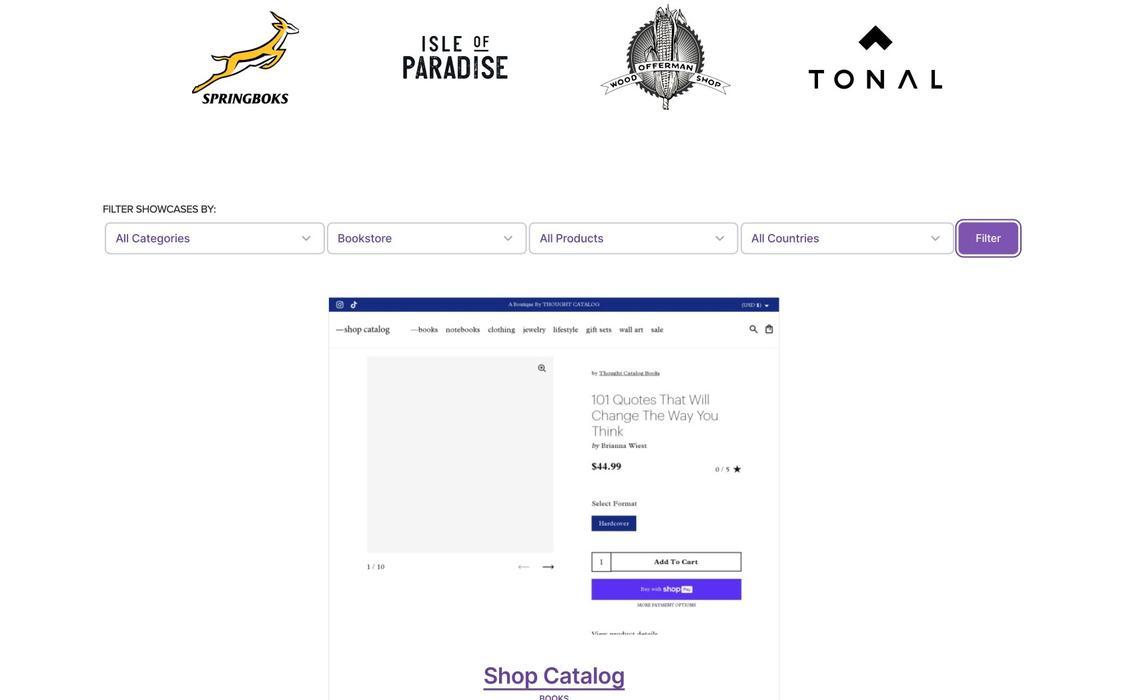 Task type: locate. For each thing, give the bounding box(es) containing it.
angle down image
[[500, 231, 516, 247], [712, 231, 728, 247]]

offerman woodshop image
[[599, 2, 732, 113]]

1 horizontal spatial angle down image
[[712, 231, 728, 247]]

None field
[[105, 222, 325, 255], [327, 222, 527, 255], [529, 222, 739, 255], [741, 222, 954, 255], [327, 222, 527, 255], [529, 222, 739, 255], [741, 222, 954, 255]]

tonal image
[[809, 26, 942, 89]]

2 angle down image from the left
[[712, 231, 728, 247]]

0 horizontal spatial angle down image
[[500, 231, 516, 247]]

official springboks online store image
[[192, 11, 299, 104]]



Task type: vqa. For each thing, say whether or not it's contained in the screenshot.
SEARCH image
no



Task type: describe. For each thing, give the bounding box(es) containing it.
none field angle down
[[105, 222, 325, 255]]

1 angle down image from the left
[[500, 231, 516, 247]]

angle down image
[[298, 231, 314, 247]]

isle of paradise image
[[402, 28, 509, 87]]



